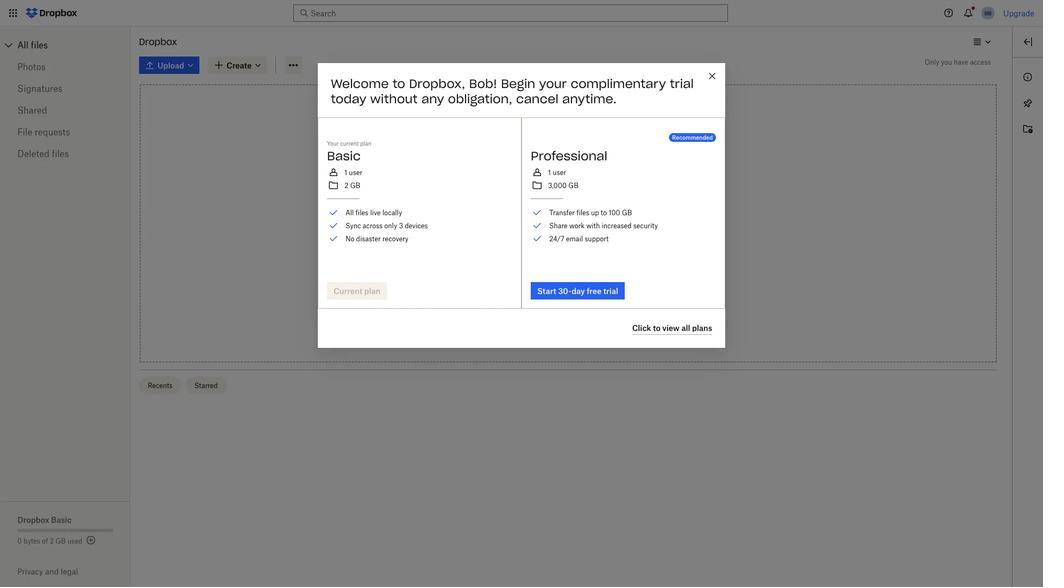 Task type: describe. For each thing, give the bounding box(es) containing it.
files for transfer files up to 100 gb
[[577, 209, 590, 217]]

all files live locally
[[346, 209, 402, 217]]

obligation,
[[448, 91, 513, 107]]

recents button
[[139, 377, 181, 394]]

24/7
[[550, 235, 565, 243]]

click to view all plans
[[633, 324, 713, 333]]

files for all files live locally
[[356, 209, 369, 217]]

starred
[[194, 381, 218, 390]]

gb right "100"
[[622, 209, 633, 217]]

get more space image
[[85, 534, 98, 547]]

your
[[327, 140, 339, 147]]

open details pane image
[[1022, 35, 1035, 48]]

signatures
[[17, 83, 62, 94]]

any
[[422, 91, 444, 107]]

1 for professional
[[549, 168, 551, 176]]

30-
[[559, 286, 572, 296]]

photos
[[17, 61, 46, 72]]

disaster
[[356, 235, 381, 243]]

only
[[385, 222, 398, 230]]

professional
[[531, 148, 608, 164]]

global header element
[[0, 0, 1044, 27]]

share
[[550, 222, 568, 230]]

shared
[[17, 105, 47, 116]]

dropbox basic
[[17, 515, 72, 524]]

upgrade link
[[1004, 8, 1035, 18]]

3,000
[[549, 181, 567, 189]]

with
[[587, 222, 600, 230]]

free
[[587, 286, 602, 296]]

privacy and legal
[[17, 567, 78, 576]]

gb up all files live locally
[[350, 181, 361, 189]]

plans
[[693, 324, 713, 333]]

up
[[592, 209, 599, 217]]

upload
[[588, 223, 613, 232]]

100
[[609, 209, 621, 217]]

to left with
[[579, 223, 586, 232]]

signatures link
[[17, 78, 113, 99]]

work
[[570, 222, 585, 230]]

used
[[68, 537, 82, 545]]

without
[[371, 91, 418, 107]]

bytes
[[24, 537, 40, 545]]

file requests
[[17, 127, 70, 137]]

here
[[561, 223, 577, 232]]

to inside "welcome to dropbox, bob! begin your complimentary trial today without any obligation, cancel anytime."
[[393, 76, 406, 91]]

increased
[[602, 222, 632, 230]]

open activity image
[[1022, 123, 1035, 136]]

trial inside "welcome to dropbox, bob! begin your complimentary trial today without any obligation, cancel anytime."
[[670, 76, 694, 91]]

click
[[633, 324, 652, 333]]

dropbox for dropbox basic
[[17, 515, 49, 524]]

gb right 3,000
[[569, 181, 579, 189]]

deleted
[[17, 148, 50, 159]]

24/7 email support
[[550, 235, 609, 243]]

3,000 gb
[[549, 181, 579, 189]]

your
[[539, 76, 567, 91]]

welcome
[[331, 76, 389, 91]]

file
[[17, 127, 32, 137]]

welcome to dropbox, bob! begin your complimentary trial today without any obligation, cancel anytime.
[[331, 76, 694, 107]]

1 vertical spatial 2
[[50, 537, 54, 545]]

0 bytes of 2 gb used
[[17, 537, 82, 545]]

across
[[363, 222, 383, 230]]

2 gb
[[345, 181, 361, 189]]

today
[[331, 91, 367, 107]]

your current plan
[[327, 140, 372, 147]]

day
[[572, 286, 585, 296]]

sync across only 3 devices
[[346, 222, 428, 230]]

have
[[955, 58, 969, 66]]

privacy
[[17, 567, 43, 576]]

start 30-day free trial button
[[531, 282, 625, 300]]

shared link
[[17, 99, 113, 121]]

upgrade
[[1004, 8, 1035, 18]]

3
[[399, 222, 403, 230]]



Task type: locate. For each thing, give the bounding box(es) containing it.
to
[[393, 76, 406, 91], [601, 209, 607, 217], [579, 223, 586, 232], [654, 324, 661, 333]]

files for drop files here to upload
[[544, 223, 559, 232]]

files for deleted files
[[52, 148, 69, 159]]

1 vertical spatial basic
[[51, 515, 72, 524]]

dropbox,
[[409, 76, 466, 91]]

starred button
[[186, 377, 227, 394]]

1 vertical spatial dropbox
[[17, 515, 49, 524]]

1 up 2 gb
[[345, 168, 347, 176]]

all
[[682, 324, 691, 333]]

sync
[[346, 222, 361, 230]]

basic up 0 bytes of 2 gb used
[[51, 515, 72, 524]]

user up 3,000
[[553, 168, 567, 176]]

2 up all files live locally
[[345, 181, 349, 189]]

deleted files
[[17, 148, 69, 159]]

0 horizontal spatial 1
[[345, 168, 347, 176]]

0 vertical spatial 2
[[345, 181, 349, 189]]

requests
[[35, 127, 70, 137]]

transfer
[[550, 209, 575, 217]]

begin
[[501, 76, 536, 91]]

only you have access
[[926, 58, 992, 66]]

1 horizontal spatial 1
[[549, 168, 551, 176]]

2 1 from the left
[[549, 168, 551, 176]]

1 user
[[345, 168, 363, 176], [549, 168, 567, 176]]

0 horizontal spatial 1 user
[[345, 168, 363, 176]]

gb left used
[[56, 537, 66, 545]]

only
[[926, 58, 940, 66]]

current
[[340, 140, 359, 147]]

1 user up 3,000
[[549, 168, 567, 176]]

gb
[[350, 181, 361, 189], [569, 181, 579, 189], [622, 209, 633, 217], [56, 537, 66, 545]]

all for all files
[[17, 40, 28, 50]]

trial inside button
[[604, 286, 619, 296]]

drop files here to upload
[[524, 223, 613, 232]]

bob!
[[469, 76, 498, 91]]

1 vertical spatial trial
[[604, 286, 619, 296]]

click to view all plans button
[[633, 322, 713, 335]]

no disaster recovery
[[346, 235, 409, 243]]

files up photos
[[31, 40, 48, 50]]

2 user from the left
[[553, 168, 567, 176]]

dropbox
[[139, 36, 177, 47], [17, 515, 49, 524]]

1 horizontal spatial basic
[[327, 148, 361, 164]]

1 user from the left
[[349, 168, 363, 176]]

and
[[45, 567, 59, 576]]

0 vertical spatial trial
[[670, 76, 694, 91]]

start
[[538, 286, 557, 296]]

dropbox logo - go to the homepage image
[[22, 4, 81, 22]]

dialog
[[318, 63, 726, 348]]

basic inside dialog
[[327, 148, 361, 164]]

live
[[370, 209, 381, 217]]

0 horizontal spatial user
[[349, 168, 363, 176]]

1 horizontal spatial all
[[346, 209, 354, 217]]

basic
[[327, 148, 361, 164], [51, 515, 72, 524]]

to inside button
[[654, 324, 661, 333]]

file requests link
[[17, 121, 113, 143]]

locally
[[383, 209, 402, 217]]

recommended
[[673, 134, 713, 141]]

to left the any
[[393, 76, 406, 91]]

0 horizontal spatial basic
[[51, 515, 72, 524]]

transfer files up to 100 gb
[[550, 209, 633, 217]]

security
[[634, 222, 658, 230]]

recovery
[[383, 235, 409, 243]]

trial
[[670, 76, 694, 91], [604, 286, 619, 296]]

files left "live"
[[356, 209, 369, 217]]

1 up 3,000
[[549, 168, 551, 176]]

0 vertical spatial dropbox
[[139, 36, 177, 47]]

0 horizontal spatial dropbox
[[17, 515, 49, 524]]

all
[[17, 40, 28, 50], [346, 209, 354, 217]]

2 right of
[[50, 537, 54, 545]]

files
[[31, 40, 48, 50], [52, 148, 69, 159], [356, 209, 369, 217], [577, 209, 590, 217], [544, 223, 559, 232]]

drop
[[524, 223, 542, 232]]

deleted files link
[[17, 143, 113, 165]]

of
[[42, 537, 48, 545]]

open information panel image
[[1022, 71, 1035, 84]]

1 horizontal spatial user
[[553, 168, 567, 176]]

privacy and legal link
[[17, 567, 130, 576]]

no
[[346, 235, 355, 243]]

email
[[567, 235, 583, 243]]

access
[[971, 58, 992, 66]]

legal
[[61, 567, 78, 576]]

all up sync
[[346, 209, 354, 217]]

dialog containing welcome to dropbox, bob! begin your complimentary trial today without any obligation, cancel anytime.
[[318, 63, 726, 348]]

1 horizontal spatial trial
[[670, 76, 694, 91]]

1 1 user from the left
[[345, 168, 363, 176]]

support
[[585, 235, 609, 243]]

all inside all files link
[[17, 40, 28, 50]]

user for professional
[[553, 168, 567, 176]]

1
[[345, 168, 347, 176], [549, 168, 551, 176]]

files up 24/7
[[544, 223, 559, 232]]

all files link
[[17, 36, 130, 54]]

files left up
[[577, 209, 590, 217]]

all for all files live locally
[[346, 209, 354, 217]]

0
[[17, 537, 22, 545]]

to right up
[[601, 209, 607, 217]]

files down file requests link
[[52, 148, 69, 159]]

files for all files
[[31, 40, 48, 50]]

2
[[345, 181, 349, 189], [50, 537, 54, 545]]

user up 2 gb
[[349, 168, 363, 176]]

1 horizontal spatial 1 user
[[549, 168, 567, 176]]

1 user for professional
[[549, 168, 567, 176]]

photos link
[[17, 56, 113, 78]]

to left view
[[654, 324, 661, 333]]

1 for basic
[[345, 168, 347, 176]]

1 user for basic
[[345, 168, 363, 176]]

complimentary
[[571, 76, 667, 91]]

1 horizontal spatial dropbox
[[139, 36, 177, 47]]

2 1 user from the left
[[549, 168, 567, 176]]

0 horizontal spatial 2
[[50, 537, 54, 545]]

1 vertical spatial all
[[346, 209, 354, 217]]

share work with increased security
[[550, 222, 658, 230]]

open pinned items image
[[1022, 97, 1035, 110]]

all files
[[17, 40, 48, 50]]

0 vertical spatial all
[[17, 40, 28, 50]]

2 inside dialog
[[345, 181, 349, 189]]

view
[[663, 324, 680, 333]]

0 horizontal spatial trial
[[604, 286, 619, 296]]

devices
[[405, 222, 428, 230]]

all up photos
[[17, 40, 28, 50]]

you
[[942, 58, 953, 66]]

1 horizontal spatial 2
[[345, 181, 349, 189]]

plan
[[361, 140, 372, 147]]

basic down your current plan
[[327, 148, 361, 164]]

0 vertical spatial basic
[[327, 148, 361, 164]]

user for basic
[[349, 168, 363, 176]]

cancel
[[517, 91, 559, 107]]

user
[[349, 168, 363, 176], [553, 168, 567, 176]]

dropbox for dropbox
[[139, 36, 177, 47]]

recents
[[148, 381, 173, 390]]

1 1 from the left
[[345, 168, 347, 176]]

1 user up 2 gb
[[345, 168, 363, 176]]

anytime.
[[563, 91, 617, 107]]

0 horizontal spatial all
[[17, 40, 28, 50]]

start 30-day free trial
[[538, 286, 619, 296]]



Task type: vqa. For each thing, say whether or not it's contained in the screenshot.
Begin
yes



